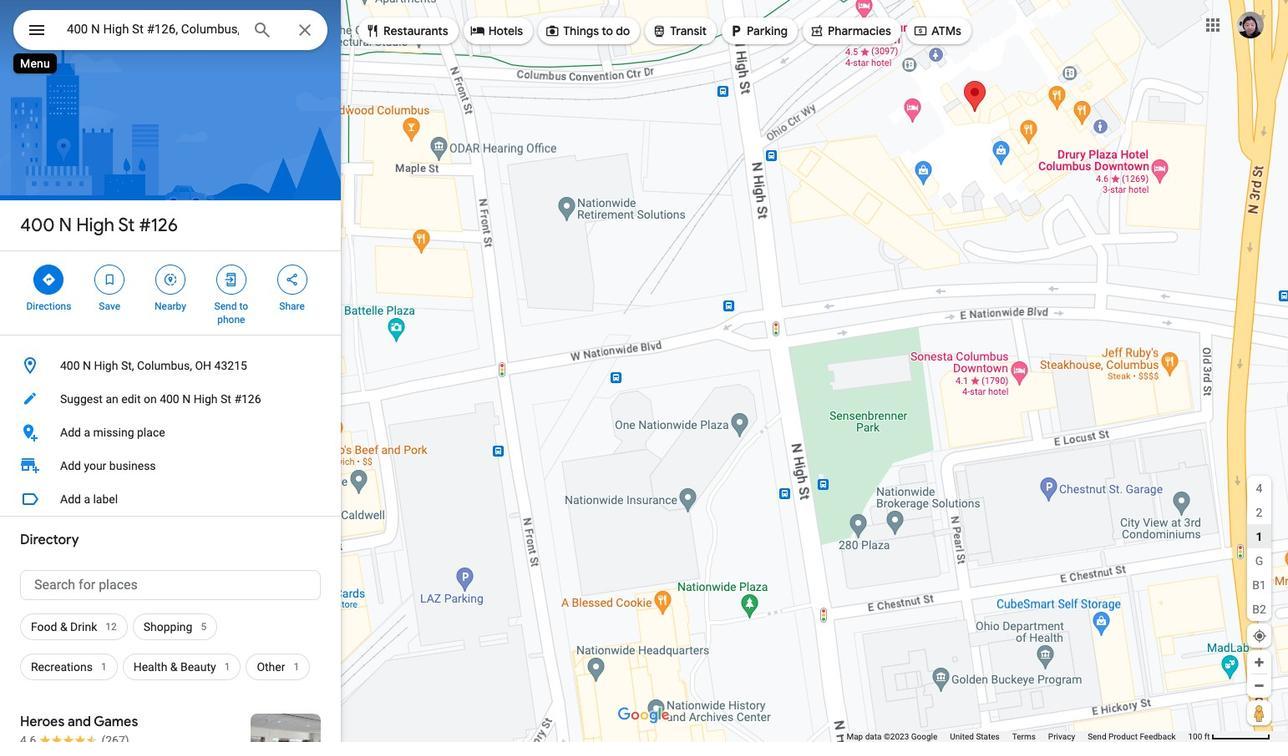 Task type: locate. For each thing, give the bounding box(es) containing it.
0 horizontal spatial st
[[118, 214, 135, 237]]

add left label
[[60, 493, 81, 506]]

1 vertical spatial n
[[83, 359, 91, 373]]

privacy button
[[1048, 732, 1075, 743]]

save
[[99, 301, 120, 312]]

100
[[1188, 733, 1203, 742]]

& for drink
[[60, 621, 67, 634]]

400 n high st, columbus, oh 43215 button
[[0, 349, 341, 383]]


[[41, 271, 56, 289]]

2 vertical spatial 400
[[160, 393, 179, 406]]

0 horizontal spatial to
[[239, 301, 248, 312]]

400
[[20, 214, 55, 237], [60, 359, 80, 373], [160, 393, 179, 406]]

 atms
[[913, 22, 962, 40]]

add
[[60, 426, 81, 439], [60, 460, 81, 473], [60, 493, 81, 506]]

send inside send product feedback button
[[1088, 733, 1107, 742]]

feedback
[[1140, 733, 1176, 742]]

footer containing map data ©2023 google
[[847, 732, 1188, 743]]

 parking
[[729, 22, 788, 40]]

0 vertical spatial add
[[60, 426, 81, 439]]

0 vertical spatial 400
[[20, 214, 55, 237]]

1 vertical spatial 400
[[60, 359, 80, 373]]

©2023
[[884, 733, 909, 742]]

1 right beauty
[[224, 662, 230, 673]]

send up phone
[[214, 301, 237, 312]]

shopping 5
[[143, 621, 206, 634]]

1 inside recreations 1
[[101, 662, 107, 673]]

#126 up 
[[139, 214, 178, 237]]

0 vertical spatial n
[[59, 214, 72, 237]]

on
[[144, 393, 157, 406]]

1 vertical spatial add
[[60, 460, 81, 473]]

 pharmacies
[[810, 22, 891, 40]]

1 vertical spatial to
[[239, 301, 248, 312]]

heroes
[[20, 714, 65, 731]]

2 a from the top
[[84, 493, 90, 506]]

a left label
[[84, 493, 90, 506]]

& right health
[[170, 661, 178, 674]]

add a label button
[[0, 483, 341, 516]]

0 horizontal spatial send
[[214, 301, 237, 312]]

a left missing at the left
[[84, 426, 90, 439]]

1 add from the top
[[60, 426, 81, 439]]

2 add from the top
[[60, 460, 81, 473]]

add left the 'your'
[[60, 460, 81, 473]]

high for st,
[[94, 359, 118, 373]]

united
[[950, 733, 974, 742]]

4 button
[[1247, 476, 1272, 500]]

add a label
[[60, 493, 118, 506]]

nearby
[[155, 301, 186, 312]]

1 horizontal spatial 400
[[60, 359, 80, 373]]

#126
[[139, 214, 178, 237], [234, 393, 261, 406]]

1 vertical spatial #126
[[234, 393, 261, 406]]

 transit
[[652, 22, 707, 40]]

1 vertical spatial &
[[170, 661, 178, 674]]

4.6 stars 267 reviews image
[[20, 733, 129, 743]]

add your business
[[60, 460, 156, 473]]

#126 down 43215
[[234, 393, 261, 406]]

1 horizontal spatial to
[[602, 23, 613, 38]]

to inside send to phone
[[239, 301, 248, 312]]

1 horizontal spatial n
[[83, 359, 91, 373]]

3 add from the top
[[60, 493, 81, 506]]

product
[[1109, 733, 1138, 742]]

n right on
[[182, 393, 191, 406]]

add for add a label
[[60, 493, 81, 506]]

2 vertical spatial add
[[60, 493, 81, 506]]

to inside  things to do
[[602, 23, 613, 38]]

high up ""
[[76, 214, 114, 237]]

add your business link
[[0, 449, 341, 483]]

send product feedback button
[[1088, 732, 1176, 743]]

columbus,
[[137, 359, 192, 373]]

1 horizontal spatial &
[[170, 661, 178, 674]]

None text field
[[20, 571, 321, 601]]

none text field inside 400 n high st #126 main content
[[20, 571, 321, 601]]

0 vertical spatial high
[[76, 214, 114, 237]]

400 up suggest
[[60, 359, 80, 373]]

 button
[[13, 10, 60, 53]]

1 a from the top
[[84, 426, 90, 439]]

united states
[[950, 733, 1000, 742]]

0 horizontal spatial n
[[59, 214, 72, 237]]

1 right other at the bottom left of the page
[[294, 662, 299, 673]]

drink
[[70, 621, 97, 634]]

beauty
[[180, 661, 216, 674]]

1 vertical spatial send
[[1088, 733, 1107, 742]]


[[652, 22, 667, 40]]

missing
[[93, 426, 134, 439]]

privacy
[[1048, 733, 1075, 742]]

add down suggest
[[60, 426, 81, 439]]

st,
[[121, 359, 134, 373]]

atms
[[932, 23, 962, 38]]

united states button
[[950, 732, 1000, 743]]

2 horizontal spatial n
[[182, 393, 191, 406]]

st down 43215
[[221, 393, 231, 406]]

& right food
[[60, 621, 67, 634]]

b1 button
[[1247, 573, 1272, 597]]

other
[[257, 661, 285, 674]]

suggest an edit on 400 n high st #126
[[60, 393, 261, 406]]


[[729, 22, 744, 40]]

send left product
[[1088, 733, 1107, 742]]

400 n high st #126
[[20, 214, 178, 237]]

1 horizontal spatial send
[[1088, 733, 1107, 742]]

g
[[1256, 554, 1263, 568]]

high down oh
[[194, 393, 218, 406]]

 hotels
[[470, 22, 523, 40]]

st inside button
[[221, 393, 231, 406]]

st
[[118, 214, 135, 237], [221, 393, 231, 406]]

0 vertical spatial &
[[60, 621, 67, 634]]

n up suggest
[[83, 359, 91, 373]]

2 horizontal spatial 400
[[160, 393, 179, 406]]

100 ft
[[1188, 733, 1210, 742]]

0 vertical spatial to
[[602, 23, 613, 38]]

400 right on
[[160, 393, 179, 406]]

0 vertical spatial send
[[214, 301, 237, 312]]

to up phone
[[239, 301, 248, 312]]

send inside send to phone
[[214, 301, 237, 312]]

google maps element
[[0, 0, 1288, 743]]

0 horizontal spatial &
[[60, 621, 67, 634]]

 search field
[[13, 10, 328, 53]]

1 vertical spatial a
[[84, 493, 90, 506]]

1 vertical spatial high
[[94, 359, 118, 373]]

footer inside google maps element
[[847, 732, 1188, 743]]


[[163, 271, 178, 289]]

0 horizontal spatial #126
[[139, 214, 178, 237]]

google
[[911, 733, 938, 742]]

b1
[[1253, 579, 1266, 592]]

add inside add your business link
[[60, 460, 81, 473]]

add inside add a missing place button
[[60, 426, 81, 439]]

high left st,
[[94, 359, 118, 373]]

 restaurants
[[365, 22, 448, 40]]

0 horizontal spatial 400
[[20, 214, 55, 237]]

 things to do
[[545, 22, 630, 40]]

4
[[1256, 482, 1263, 495]]

to left do
[[602, 23, 613, 38]]

health & beauty 1
[[133, 661, 230, 674]]

none field inside 400 n high st #126, columbus, oh 43215 field
[[67, 19, 239, 39]]

st up actions for 400 n high st #126 region in the top left of the page
[[118, 214, 135, 237]]

1 horizontal spatial st
[[221, 393, 231, 406]]

1 horizontal spatial #126
[[234, 393, 261, 406]]


[[285, 271, 300, 289]]

400 N High St #126, Columbus, OH 43215 field
[[13, 10, 328, 50]]

other 1
[[257, 661, 299, 674]]

None field
[[67, 19, 239, 39]]

share
[[279, 301, 305, 312]]

suggest an edit on 400 n high st #126 button
[[0, 383, 341, 416]]

data
[[865, 733, 882, 742]]

a for missing
[[84, 426, 90, 439]]

footer
[[847, 732, 1188, 743]]

1 inside '4 2 1 g'
[[1256, 530, 1263, 543]]

0 vertical spatial st
[[118, 214, 135, 237]]

0 vertical spatial a
[[84, 426, 90, 439]]

400 up ''
[[20, 214, 55, 237]]


[[810, 22, 825, 40]]

1 vertical spatial st
[[221, 393, 231, 406]]

send for send product feedback
[[1088, 733, 1107, 742]]

1
[[1256, 530, 1263, 543], [101, 662, 107, 673], [224, 662, 230, 673], [294, 662, 299, 673]]

400 n high st #126 main content
[[0, 0, 341, 743]]

43215
[[214, 359, 247, 373]]

add inside add a label button
[[60, 493, 81, 506]]

a
[[84, 426, 90, 439], [84, 493, 90, 506]]

1 up g
[[1256, 530, 1263, 543]]

1 down 12
[[101, 662, 107, 673]]

n up directions
[[59, 214, 72, 237]]

400 for 400 n high st, columbus, oh 43215
[[60, 359, 80, 373]]



Task type: describe. For each thing, give the bounding box(es) containing it.
show your location image
[[1252, 629, 1267, 644]]

shopping
[[143, 621, 193, 634]]

send for send to phone
[[214, 301, 237, 312]]

directions
[[26, 301, 71, 312]]

pharmacies
[[828, 23, 891, 38]]

5
[[201, 622, 206, 633]]

send to phone
[[214, 301, 248, 326]]

things
[[563, 23, 599, 38]]


[[224, 271, 239, 289]]

100 ft button
[[1188, 733, 1271, 742]]

high for st
[[76, 214, 114, 237]]

n for 400 n high st #126
[[59, 214, 72, 237]]

n for 400 n high st, columbus, oh 43215
[[83, 359, 91, 373]]

add for add a missing place
[[60, 426, 81, 439]]

1 button
[[1247, 525, 1272, 549]]

suggest
[[60, 393, 103, 406]]

2
[[1256, 506, 1263, 519]]

recreations
[[31, 661, 93, 674]]

your
[[84, 460, 106, 473]]

health
[[133, 661, 167, 674]]

terms
[[1012, 733, 1036, 742]]

directory
[[20, 532, 79, 549]]

food & drink 12
[[31, 621, 117, 634]]

2 button
[[1247, 500, 1272, 525]]

games
[[94, 714, 138, 731]]

states
[[976, 733, 1000, 742]]

add for add your business
[[60, 460, 81, 473]]

& for beauty
[[170, 661, 178, 674]]

map
[[847, 733, 863, 742]]

1 inside other 1
[[294, 662, 299, 673]]

zoom in image
[[1253, 657, 1266, 669]]


[[913, 22, 928, 40]]

b2 button
[[1247, 597, 1272, 622]]

google account: michele murakami  
(michele.murakami@adept.ai) image
[[1237, 11, 1264, 38]]

2 vertical spatial high
[[194, 393, 218, 406]]

#126 inside suggest an edit on 400 n high st #126 button
[[234, 393, 261, 406]]


[[365, 22, 380, 40]]

heroes and games
[[20, 714, 138, 731]]

and
[[68, 714, 91, 731]]

show street view coverage image
[[1247, 701, 1272, 726]]

400 n high st, columbus, oh 43215
[[60, 359, 247, 373]]

a for label
[[84, 493, 90, 506]]

recreations 1
[[31, 661, 107, 674]]

map data ©2023 google
[[847, 733, 938, 742]]

restaurants
[[383, 23, 448, 38]]

transit
[[670, 23, 707, 38]]

heroes and games link
[[0, 701, 341, 743]]

1 inside the health & beauty 1
[[224, 662, 230, 673]]

ft
[[1205, 733, 1210, 742]]

b2
[[1253, 603, 1266, 616]]

0 vertical spatial #126
[[139, 214, 178, 237]]

business
[[109, 460, 156, 473]]

parking
[[747, 23, 788, 38]]

g button
[[1247, 549, 1272, 573]]

phone
[[217, 314, 245, 326]]

add a missing place button
[[0, 416, 341, 449]]

send product feedback
[[1088, 733, 1176, 742]]

actions for 400 n high st #126 region
[[0, 251, 341, 335]]

12
[[105, 622, 117, 633]]

an
[[106, 393, 118, 406]]


[[545, 22, 560, 40]]

400 for 400 n high st #126
[[20, 214, 55, 237]]

hotels
[[488, 23, 523, 38]]

place
[[137, 426, 165, 439]]

terms button
[[1012, 732, 1036, 743]]

layers
[[41, 707, 68, 718]]


[[102, 271, 117, 289]]

4 2 1 g
[[1256, 482, 1263, 568]]

oh
[[195, 359, 211, 373]]


[[27, 18, 47, 42]]

edit
[[121, 393, 141, 406]]

2 vertical spatial n
[[182, 393, 191, 406]]


[[470, 22, 485, 40]]

do
[[616, 23, 630, 38]]

add a missing place
[[60, 426, 165, 439]]

label
[[93, 493, 118, 506]]

zoom out image
[[1253, 680, 1266, 693]]



Task type: vqa. For each thing, say whether or not it's contained in the screenshot.


